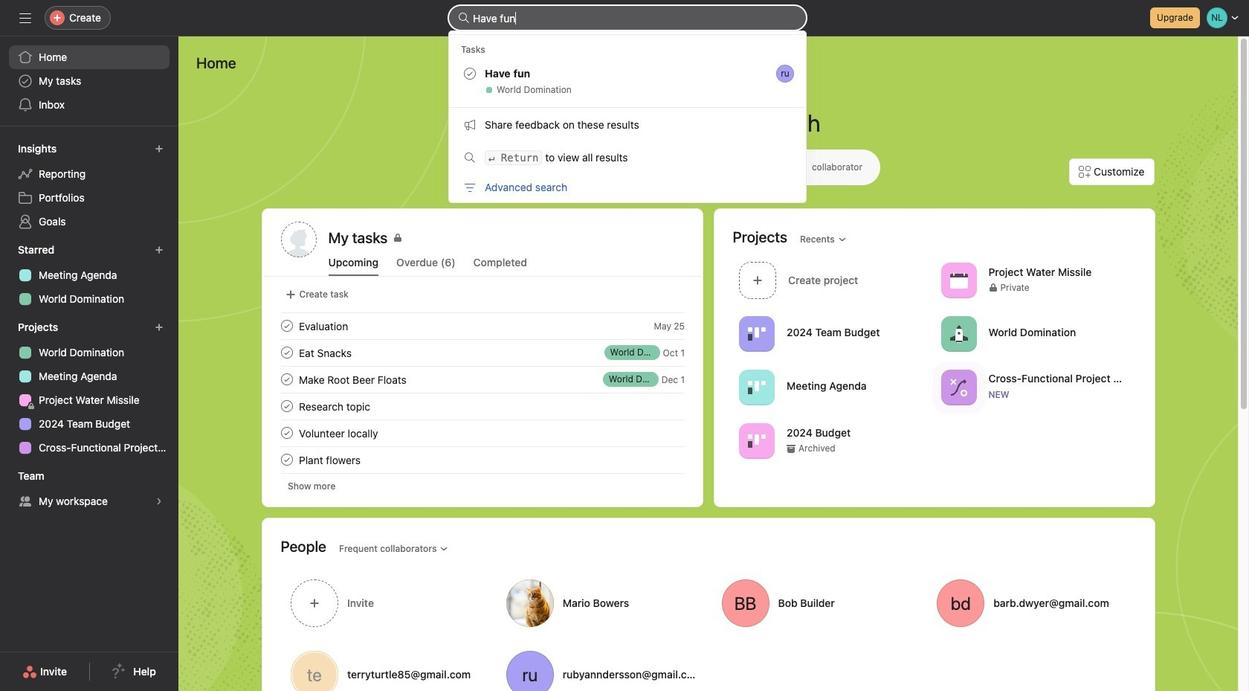 Task type: describe. For each thing, give the bounding box(es) containing it.
see details, my workspace image
[[155, 497, 164, 506]]

2 mark complete checkbox from the top
[[278, 344, 296, 362]]

prominent image
[[458, 12, 470, 24]]

insights element
[[0, 135, 179, 237]]

3 list item from the top
[[263, 366, 703, 393]]

add profile photo image
[[281, 222, 317, 257]]

starred element
[[0, 237, 179, 314]]

3 mark complete checkbox from the top
[[278, 370, 296, 388]]

2 board image from the top
[[748, 432, 766, 450]]

calendar image
[[950, 271, 968, 289]]

board image
[[748, 325, 766, 343]]

hide sidebar image
[[19, 12, 31, 24]]

2 list item from the top
[[263, 339, 703, 366]]

new project or portfolio image
[[155, 323, 164, 332]]



Task type: vqa. For each thing, say whether or not it's contained in the screenshot.
Mark complete checkbox for third List Item from the bottom of the page
yes



Task type: locate. For each thing, give the bounding box(es) containing it.
5 mark complete checkbox from the top
[[278, 424, 296, 442]]

mark complete image
[[278, 370, 296, 388]]

None field
[[449, 6, 806, 30]]

5 list item from the top
[[263, 446, 703, 473]]

mark complete image for 2nd mark complete option from the bottom of the page
[[278, 424, 296, 442]]

2 mark complete image from the top
[[278, 344, 296, 362]]

1 board image from the top
[[748, 378, 766, 396]]

1 mark complete checkbox from the top
[[278, 317, 296, 335]]

mark complete image for 6th mark complete option from the bottom
[[278, 317, 296, 335]]

Search tasks, projects, and more text field
[[449, 6, 806, 30]]

1 list item from the top
[[263, 312, 703, 339]]

1 mark complete image from the top
[[278, 317, 296, 335]]

add items to starred image
[[155, 245, 164, 254]]

mark complete image for 2nd mark complete option from the top of the page
[[278, 344, 296, 362]]

4 mark complete image from the top
[[278, 424, 296, 442]]

line_and_symbols image
[[950, 378, 968, 396]]

Mark complete checkbox
[[278, 317, 296, 335], [278, 344, 296, 362], [278, 370, 296, 388], [278, 397, 296, 415], [278, 424, 296, 442], [278, 451, 296, 469]]

mark complete image for fourth mark complete option
[[278, 397, 296, 415]]

list item
[[263, 312, 703, 339], [263, 339, 703, 366], [263, 366, 703, 393], [263, 393, 703, 420], [263, 446, 703, 473]]

3 mark complete image from the top
[[278, 397, 296, 415]]

mark complete image
[[278, 317, 296, 335], [278, 344, 296, 362], [278, 397, 296, 415], [278, 424, 296, 442], [278, 451, 296, 469]]

board image
[[748, 378, 766, 396], [748, 432, 766, 450]]

mark complete image for first mark complete option from the bottom
[[278, 451, 296, 469]]

rocket image
[[950, 325, 968, 343]]

0 vertical spatial board image
[[748, 378, 766, 396]]

5 mark complete image from the top
[[278, 451, 296, 469]]

1 vertical spatial board image
[[748, 432, 766, 450]]

global element
[[0, 36, 179, 126]]

teams element
[[0, 463, 179, 516]]

6 mark complete checkbox from the top
[[278, 451, 296, 469]]

4 list item from the top
[[263, 393, 703, 420]]

4 mark complete checkbox from the top
[[278, 397, 296, 415]]

new insights image
[[155, 144, 164, 153]]

projects element
[[0, 314, 179, 463]]



